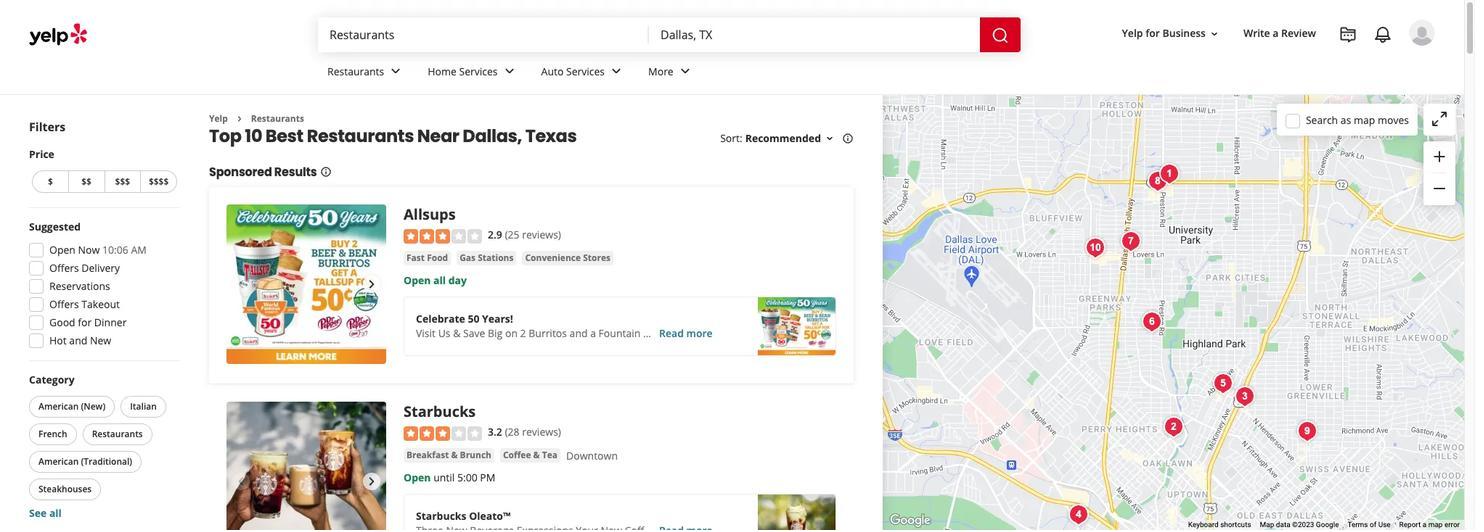 Task type: vqa. For each thing, say whether or not it's contained in the screenshot.
Hydro-
no



Task type: describe. For each thing, give the bounding box(es) containing it.
new
[[90, 334, 111, 348]]

of
[[1370, 522, 1377, 529]]

map for moves
[[1354, 113, 1376, 127]]

previous image for allsups
[[232, 276, 250, 294]]

more link
[[637, 52, 706, 94]]

french button
[[29, 424, 77, 446]]

price
[[29, 147, 54, 161]]

notifications image
[[1375, 26, 1392, 44]]

keyboard shortcuts
[[1189, 522, 1252, 529]]

steakhouses button
[[29, 479, 101, 501]]

more
[[649, 64, 674, 78]]

group containing suggested
[[25, 220, 180, 353]]

category
[[29, 373, 75, 387]]

& for coffee
[[533, 449, 540, 462]]

yelp for business button
[[1117, 21, 1227, 47]]

24 chevron down v2 image
[[677, 63, 694, 80]]

google image
[[887, 512, 935, 531]]

stores
[[583, 252, 611, 264]]

big
[[488, 327, 503, 340]]

save
[[463, 327, 485, 340]]

yelp link
[[209, 113, 228, 125]]

16 chevron down v2 image
[[1209, 28, 1221, 40]]

terms of use link
[[1348, 522, 1391, 529]]

yelp for yelp for business
[[1122, 26, 1144, 40]]

services for home services
[[459, 64, 498, 78]]

reviews) for starbucks
[[522, 426, 561, 440]]

write a review
[[1244, 26, 1317, 40]]

restaurants inside restaurants "button"
[[92, 428, 143, 441]]

auto services
[[541, 64, 605, 78]]

starbucks oleato™ link
[[405, 495, 836, 531]]

read more
[[659, 327, 713, 340]]

next image for starbucks
[[363, 474, 381, 491]]

near
[[417, 124, 459, 148]]

3.2 (28 reviews)
[[488, 426, 561, 440]]

best
[[266, 124, 304, 148]]

report a map error link
[[1400, 522, 1460, 529]]

& for breakfast
[[451, 449, 458, 462]]

24 chevron down v2 image for auto services
[[608, 63, 625, 80]]

fast food
[[407, 252, 448, 264]]

open now 10:06 am
[[49, 243, 147, 257]]

italian button
[[121, 397, 166, 418]]

filters
[[29, 119, 65, 135]]

keyboard
[[1189, 522, 1219, 529]]

gas stations link
[[457, 251, 517, 266]]

until
[[434, 471, 455, 485]]

terms
[[1348, 522, 1369, 529]]

map region
[[760, 0, 1476, 531]]

schlotzsky's image
[[1256, 523, 1285, 531]]

now
[[78, 243, 100, 257]]

allsups link
[[404, 205, 456, 225]]

slideshow element for starbucks
[[227, 403, 386, 531]]

terms of use
[[1348, 522, 1391, 529]]

(traditional)
[[81, 456, 132, 468]]

keyboard shortcuts button
[[1189, 521, 1252, 531]]

2.9
[[488, 228, 502, 242]]

5:00
[[458, 471, 478, 485]]

google
[[1317, 522, 1340, 529]]

fast food button
[[404, 251, 451, 266]]

map for error
[[1429, 522, 1443, 529]]

2
[[520, 327, 526, 340]]

starbucks image
[[227, 403, 386, 531]]

the porch image
[[1231, 383, 1260, 412]]

delivery
[[82, 261, 120, 275]]

starbucks link
[[404, 403, 476, 422]]

food
[[427, 252, 448, 264]]

1 vertical spatial restaurants link
[[251, 113, 304, 125]]

group containing category
[[26, 373, 180, 521]]

Find text field
[[330, 27, 638, 43]]

yelp for business
[[1122, 26, 1206, 40]]

breakfast & brunch link
[[404, 449, 495, 463]]

brunch
[[460, 449, 492, 462]]

reservations
[[49, 280, 110, 293]]

american for american (traditional)
[[38, 456, 79, 468]]

$$$$ button
[[140, 171, 177, 193]]

map data ©2023 google
[[1260, 522, 1340, 529]]

rodeo goat image
[[1064, 501, 1093, 530]]

slideshow element for allsups
[[227, 205, 386, 365]]

search
[[1306, 113, 1339, 127]]

data
[[1277, 522, 1291, 529]]

report a map error
[[1400, 522, 1460, 529]]

breakfast
[[407, 449, 449, 462]]

recommended
[[746, 132, 821, 146]]

a for report
[[1423, 522, 1427, 529]]

review
[[1282, 26, 1317, 40]]

mister charles image
[[1209, 370, 1238, 399]]

none field near
[[661, 27, 969, 43]]

1 vertical spatial a
[[591, 327, 596, 340]]

10:06
[[102, 243, 128, 257]]

hot and new
[[49, 334, 111, 348]]

a for write
[[1273, 26, 1279, 40]]

day
[[449, 274, 467, 287]]

services for auto services
[[566, 64, 605, 78]]

next image for allsups
[[363, 276, 381, 294]]

starbucks for starbucks oleato™
[[416, 510, 467, 523]]

pm
[[480, 471, 496, 485]]

10
[[245, 124, 262, 148]]

sponsored results
[[209, 164, 317, 181]]

report
[[1400, 522, 1421, 529]]

3.2 star rating image
[[404, 427, 482, 441]]

search image
[[992, 27, 1009, 44]]

allsups
[[404, 205, 456, 225]]

business categories element
[[316, 52, 1436, 94]]

write
[[1244, 26, 1271, 40]]

the honor bar image
[[1138, 308, 1167, 337]]

offers for offers delivery
[[49, 261, 79, 275]]

expand map image
[[1431, 110, 1449, 128]]

24 chevron down v2 image for restaurants
[[387, 63, 405, 80]]

home services link
[[416, 52, 530, 94]]

16 info v2 image
[[842, 133, 854, 145]]

drink!
[[643, 327, 672, 340]]

malai kitchen image
[[1143, 167, 1173, 196]]

coffee
[[503, 449, 531, 462]]

open for sponsored results
[[404, 471, 431, 485]]

convenience stores button
[[522, 251, 614, 266]]

all for see
[[49, 507, 62, 521]]

see all button
[[29, 507, 62, 521]]

use
[[1379, 522, 1391, 529]]

american for american (new)
[[38, 401, 79, 413]]

hot
[[49, 334, 67, 348]]



Task type: locate. For each thing, give the bounding box(es) containing it.
see all
[[29, 507, 62, 521]]

$$
[[82, 176, 91, 188]]

yelp for the yelp link
[[209, 113, 228, 125]]

open all day
[[404, 274, 467, 287]]

offers up good
[[49, 298, 79, 312]]

2 offers from the top
[[49, 298, 79, 312]]

0 horizontal spatial a
[[591, 327, 596, 340]]

for for business
[[1146, 26, 1160, 40]]

none field up the "business categories" element
[[661, 27, 969, 43]]

open down breakfast
[[404, 471, 431, 485]]

1 24 chevron down v2 image from the left
[[387, 63, 405, 80]]

2 vertical spatial a
[[1423, 522, 1427, 529]]

open down suggested
[[49, 243, 75, 257]]

as
[[1341, 113, 1352, 127]]

celebrate 50 years!
[[416, 312, 513, 326]]

reviews)
[[522, 228, 561, 242], [522, 426, 561, 440]]

starbucks oleato™
[[416, 510, 511, 523]]

1 previous image from the top
[[232, 276, 250, 294]]

write a review link
[[1238, 21, 1322, 47]]

fast food link
[[404, 251, 451, 266]]

error
[[1445, 522, 1460, 529]]

1 vertical spatial open
[[404, 274, 431, 287]]

projects image
[[1340, 26, 1357, 44]]

2 services from the left
[[566, 64, 605, 78]]

16 chevron down v2 image
[[824, 133, 836, 145]]

0 vertical spatial american
[[38, 401, 79, 413]]

yelp left "16 chevron right v2" icon
[[209, 113, 228, 125]]

24 chevron down v2 image inside home services link
[[501, 63, 518, 80]]

0 vertical spatial open
[[49, 243, 75, 257]]

american (new) button
[[29, 397, 115, 418]]

24 chevron down v2 image for home services
[[501, 63, 518, 80]]

allsups image
[[227, 205, 386, 365]]

american (new)
[[38, 401, 105, 413]]

il bracco image
[[1155, 160, 1184, 189]]

previous image for starbucks
[[232, 474, 250, 491]]

for down offers takeout
[[78, 316, 92, 330]]

1 horizontal spatial none field
[[661, 27, 969, 43]]

1 vertical spatial map
[[1429, 522, 1443, 529]]

2 previous image from the top
[[232, 474, 250, 491]]

0 horizontal spatial for
[[78, 316, 92, 330]]

a right report
[[1423, 522, 1427, 529]]

and
[[570, 327, 588, 340], [69, 334, 87, 348]]

map
[[1260, 522, 1275, 529]]

2 vertical spatial open
[[404, 471, 431, 485]]

gas stations button
[[457, 251, 517, 266]]

2 horizontal spatial a
[[1423, 522, 1427, 529]]

24 chevron down v2 image inside auto services link
[[608, 63, 625, 80]]

open for filters
[[49, 243, 75, 257]]

offers takeout
[[49, 298, 120, 312]]

hide image
[[1293, 418, 1322, 447]]

hudson house image
[[1117, 227, 1146, 256]]

0 vertical spatial all
[[434, 274, 446, 287]]

offers delivery
[[49, 261, 120, 275]]

starbucks down until at bottom
[[416, 510, 467, 523]]

steakhouses
[[38, 484, 92, 496]]

0 vertical spatial yelp
[[1122, 26, 1144, 40]]

read
[[659, 327, 684, 340]]

2 slideshow element from the top
[[227, 403, 386, 531]]

business
[[1163, 26, 1206, 40]]

reviews) for allsups
[[522, 228, 561, 242]]

map right as
[[1354, 113, 1376, 127]]

coffee & tea
[[503, 449, 558, 462]]

0 horizontal spatial all
[[49, 507, 62, 521]]

1 horizontal spatial restaurants link
[[316, 52, 416, 94]]

$$$ button
[[104, 171, 140, 193]]

0 vertical spatial slideshow element
[[227, 205, 386, 365]]

0 horizontal spatial 24 chevron down v2 image
[[387, 63, 405, 80]]

mister o1 dallas image
[[1159, 413, 1188, 442]]

american inside button
[[38, 401, 79, 413]]

1 slideshow element from the top
[[227, 205, 386, 365]]

on
[[505, 327, 518, 340]]

& left tea
[[533, 449, 540, 462]]

24 chevron down v2 image
[[387, 63, 405, 80], [501, 63, 518, 80], [608, 63, 625, 80]]

results
[[274, 164, 317, 181]]

open down fast on the top left
[[404, 274, 431, 287]]

for for dinner
[[78, 316, 92, 330]]

1 horizontal spatial 24 chevron down v2 image
[[501, 63, 518, 80]]

1 horizontal spatial for
[[1146, 26, 1160, 40]]

takeout
[[82, 298, 120, 312]]

2 reviews) from the top
[[522, 426, 561, 440]]

1 vertical spatial yelp
[[209, 113, 228, 125]]

0 vertical spatial offers
[[49, 261, 79, 275]]

a right write
[[1273, 26, 1279, 40]]

american down french button
[[38, 456, 79, 468]]

starbucks up "3.2 star rating" image
[[404, 403, 476, 422]]

none field up home services link
[[330, 27, 638, 43]]

american down category
[[38, 401, 79, 413]]

and inside 'group'
[[69, 334, 87, 348]]

map left error
[[1429, 522, 1443, 529]]

1 vertical spatial slideshow element
[[227, 403, 386, 531]]

offers up reservations
[[49, 261, 79, 275]]

16 chevron right v2 image
[[234, 113, 245, 125]]

offers for offers takeout
[[49, 298, 79, 312]]

1 offers from the top
[[49, 261, 79, 275]]

& right us
[[453, 327, 461, 340]]

1 vertical spatial previous image
[[232, 474, 250, 491]]

1 vertical spatial all
[[49, 507, 62, 521]]

(new)
[[81, 401, 105, 413]]

burritos
[[529, 327, 567, 340]]

oleato™
[[469, 510, 511, 523]]

1 vertical spatial starbucks
[[416, 510, 467, 523]]

zoom in image
[[1431, 148, 1449, 165]]

all left day
[[434, 274, 446, 287]]

good for dinner
[[49, 316, 127, 330]]

16 info v2 image
[[320, 167, 332, 178]]

0 vertical spatial for
[[1146, 26, 1160, 40]]

all right see
[[49, 507, 62, 521]]

1 reviews) from the top
[[522, 228, 561, 242]]

search as map moves
[[1306, 113, 1410, 127]]

home
[[428, 64, 457, 78]]

0 vertical spatial starbucks
[[404, 403, 476, 422]]

services right home
[[459, 64, 498, 78]]

next image
[[363, 276, 381, 294], [363, 474, 381, 491]]

all for open
[[434, 274, 446, 287]]

gas stations
[[460, 252, 514, 264]]

visit us & save big on 2 burritos and a fountain drink!
[[416, 327, 672, 340]]

0 horizontal spatial restaurants link
[[251, 113, 304, 125]]

0 horizontal spatial none field
[[330, 27, 638, 43]]

us
[[438, 327, 451, 340]]

1 horizontal spatial a
[[1273, 26, 1279, 40]]

1 next image from the top
[[363, 276, 381, 294]]

$ button
[[32, 171, 68, 193]]

open
[[49, 243, 75, 257], [404, 274, 431, 287], [404, 471, 431, 485]]

1 horizontal spatial all
[[434, 274, 446, 287]]

downtown
[[566, 449, 618, 463]]

next image left until at bottom
[[363, 474, 381, 491]]

restaurants
[[328, 64, 384, 78], [251, 113, 304, 125], [307, 124, 414, 148], [92, 428, 143, 441]]

1 horizontal spatial map
[[1429, 522, 1443, 529]]

Near text field
[[661, 27, 969, 43]]

restaurants link
[[316, 52, 416, 94], [251, 113, 304, 125]]

2 24 chevron down v2 image from the left
[[501, 63, 518, 80]]

1 vertical spatial group
[[25, 220, 180, 353]]

& inside button
[[533, 449, 540, 462]]

restaurants link right "16 chevron right v2" icon
[[251, 113, 304, 125]]

1 horizontal spatial yelp
[[1122, 26, 1144, 40]]

dallas,
[[463, 124, 522, 148]]

yelp left business
[[1122, 26, 1144, 40]]

coffee & tea link
[[500, 449, 561, 463]]

open inside 'group'
[[49, 243, 75, 257]]

reviews) up convenience
[[522, 228, 561, 242]]

1 none field from the left
[[330, 27, 638, 43]]

0 vertical spatial next image
[[363, 276, 381, 294]]

yelp inside button
[[1122, 26, 1144, 40]]

more
[[687, 327, 713, 340]]

sponsored
[[209, 164, 272, 181]]

top 10 best restaurants near dallas, texas
[[209, 124, 577, 148]]

a
[[1273, 26, 1279, 40], [591, 327, 596, 340], [1423, 522, 1427, 529]]

good
[[49, 316, 75, 330]]

for left business
[[1146, 26, 1160, 40]]

24 chevron down v2 image left home
[[387, 63, 405, 80]]

sort:
[[721, 132, 743, 146]]

convenience stores
[[525, 252, 611, 264]]

gas
[[460, 252, 476, 264]]

american inside button
[[38, 456, 79, 468]]

1 vertical spatial american
[[38, 456, 79, 468]]

a left fountain
[[591, 327, 596, 340]]

1 american from the top
[[38, 401, 79, 413]]

american (traditional) button
[[29, 452, 142, 474]]

rise soufflé - dallas image
[[1081, 234, 1110, 263]]

None search field
[[318, 17, 1024, 52]]

slideshow element
[[227, 205, 386, 365], [227, 403, 386, 531]]

group
[[1424, 142, 1456, 206], [25, 220, 180, 353], [26, 373, 180, 521]]

0 vertical spatial a
[[1273, 26, 1279, 40]]

all
[[434, 274, 446, 287], [49, 507, 62, 521]]

none field "find"
[[330, 27, 638, 43]]

shortcuts
[[1221, 522, 1252, 529]]

dinner
[[94, 316, 127, 330]]

0 vertical spatial restaurants link
[[316, 52, 416, 94]]

french
[[38, 428, 67, 441]]

breakfast & brunch
[[407, 449, 492, 462]]

offers
[[49, 261, 79, 275], [49, 298, 79, 312]]

for inside button
[[1146, 26, 1160, 40]]

1 services from the left
[[459, 64, 498, 78]]

map
[[1354, 113, 1376, 127], [1429, 522, 1443, 529]]

©2023
[[1293, 522, 1315, 529]]

1 vertical spatial next image
[[363, 474, 381, 491]]

0 horizontal spatial yelp
[[209, 113, 228, 125]]

starbucks for starbucks
[[404, 403, 476, 422]]

yelp
[[1122, 26, 1144, 40], [209, 113, 228, 125]]

1 vertical spatial reviews)
[[522, 426, 561, 440]]

1 vertical spatial offers
[[49, 298, 79, 312]]

1 horizontal spatial services
[[566, 64, 605, 78]]

1 horizontal spatial and
[[570, 327, 588, 340]]

None field
[[330, 27, 638, 43], [661, 27, 969, 43]]

2 next image from the top
[[363, 474, 381, 491]]

services right auto
[[566, 64, 605, 78]]

and right hot
[[69, 334, 87, 348]]

3 24 chevron down v2 image from the left
[[608, 63, 625, 80]]

0 vertical spatial previous image
[[232, 276, 250, 294]]

0 vertical spatial reviews)
[[522, 228, 561, 242]]

reviews) up tea
[[522, 426, 561, 440]]

2 american from the top
[[38, 456, 79, 468]]

1 vertical spatial for
[[78, 316, 92, 330]]

0 horizontal spatial services
[[459, 64, 498, 78]]

0 horizontal spatial and
[[69, 334, 87, 348]]

24 chevron down v2 image right auto services
[[608, 63, 625, 80]]

recommended button
[[746, 132, 836, 146]]

restaurants inside the "business categories" element
[[328, 64, 384, 78]]

2 none field from the left
[[661, 27, 969, 43]]

tea
[[542, 449, 558, 462]]

years!
[[482, 312, 513, 326]]

0 vertical spatial group
[[1424, 142, 1456, 206]]

price group
[[29, 147, 180, 196]]

visit
[[416, 327, 436, 340]]

restaurants link up top 10 best restaurants near dallas, texas
[[316, 52, 416, 94]]

brad k. image
[[1410, 20, 1436, 46]]

2.9 star rating image
[[404, 229, 482, 244]]

3.2
[[488, 426, 502, 440]]

0 horizontal spatial map
[[1354, 113, 1376, 127]]

restaurants button
[[83, 424, 152, 446]]

2 horizontal spatial 24 chevron down v2 image
[[608, 63, 625, 80]]

italian
[[130, 401, 157, 413]]

(25
[[505, 228, 520, 242]]

home services
[[428, 64, 498, 78]]

zoom out image
[[1431, 180, 1449, 198]]

fast
[[407, 252, 425, 264]]

and right the burritos
[[570, 327, 588, 340]]

open until 5:00 pm
[[404, 471, 496, 485]]

user actions element
[[1111, 18, 1456, 107]]

& inside button
[[451, 449, 458, 462]]

2 vertical spatial group
[[26, 373, 180, 521]]

24 chevron down v2 image left auto
[[501, 63, 518, 80]]

previous image
[[232, 276, 250, 294], [232, 474, 250, 491]]

0 vertical spatial map
[[1354, 113, 1376, 127]]

next image left open all day
[[363, 276, 381, 294]]

& left brunch at bottom
[[451, 449, 458, 462]]



